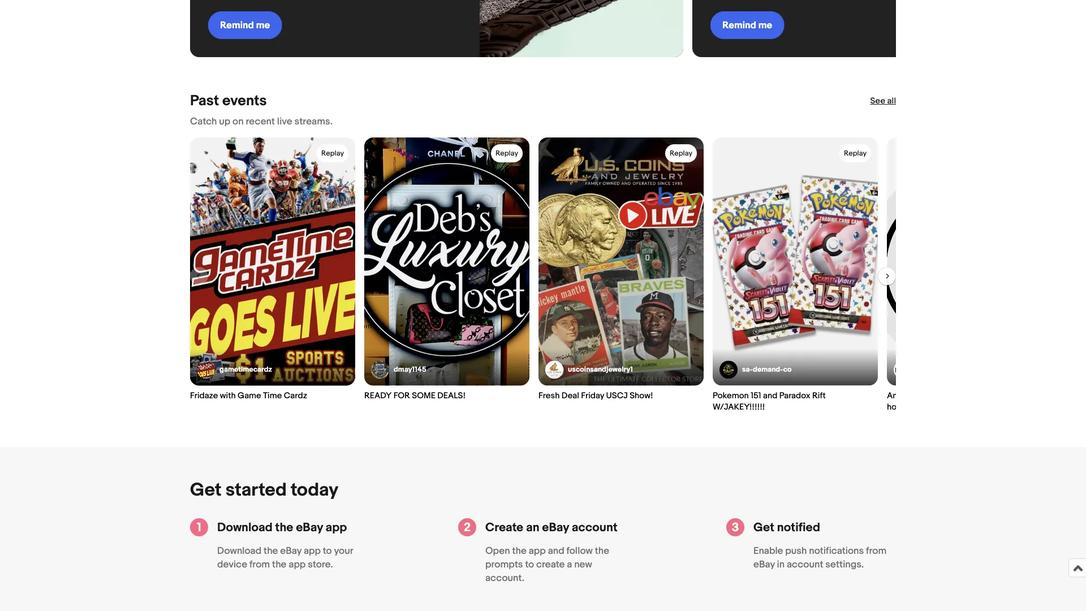 Task type: vqa. For each thing, say whether or not it's contained in the screenshot.
4th Replay from the right
yes



Task type: locate. For each thing, give the bounding box(es) containing it.
catch up on recent live streams.
[[190, 115, 333, 127]]

ebay down download the ebay app
[[280, 545, 302, 557]]

saul
[[928, 402, 944, 412]]

account up follow on the bottom right of the page
[[572, 520, 618, 535]]

gametimecardz link
[[197, 361, 272, 379]]

0 vertical spatial download
[[217, 520, 273, 535]]

download
[[217, 520, 273, 535], [217, 545, 262, 557]]

replay
[[322, 149, 344, 157], [496, 149, 519, 157], [670, 149, 693, 157], [845, 149, 867, 157]]

get for get started today
[[190, 479, 222, 501]]

from right device
[[250, 559, 270, 571]]

events
[[222, 92, 267, 110]]

new
[[575, 559, 593, 571]]

hosted
[[888, 402, 915, 412]]

device
[[217, 559, 247, 571]]

sa-demand-co
[[743, 365, 792, 374]]

0 vertical spatial and
[[764, 391, 778, 401]]

paradox
[[780, 391, 811, 401]]

comics
[[905, 391, 936, 401]]

ebay inside download the ebay app to your device from the app store.
[[280, 545, 302, 557]]

get started today
[[190, 479, 339, 501]]

2 download from the top
[[217, 545, 262, 557]]

download inside download the ebay app to your device from the app store.
[[217, 545, 262, 557]]

get up enable
[[754, 520, 775, 535]]

ready for some deals!
[[365, 391, 466, 401]]

1 horizontal spatial and
[[764, 391, 778, 401]]

1 horizontal spatial to
[[526, 559, 535, 571]]

up
[[219, 115, 231, 127]]

app up your
[[326, 520, 347, 535]]

notified
[[778, 520, 821, 535]]

ebay for create an ebay account
[[543, 520, 569, 535]]

3 replay from the left
[[670, 149, 693, 157]]

some
[[412, 391, 436, 401]]

app up create
[[529, 545, 546, 557]]

2 remind me from the left
[[723, 19, 773, 31]]

demand-
[[754, 365, 784, 374]]

0 vertical spatial to
[[323, 545, 332, 557]]

app up the store.
[[304, 545, 321, 557]]

1 horizontal spatial remind me link
[[693, 0, 1087, 57]]

dmay1145 image
[[371, 361, 389, 379]]

live
[[277, 115, 293, 127]]

deals!
[[438, 391, 466, 401]]

ebay down enable
[[754, 559, 775, 571]]

1 horizontal spatial account
[[787, 559, 824, 571]]

dmay1145
[[394, 365, 427, 374]]

past events
[[190, 92, 267, 110]]

from right notifications
[[867, 545, 887, 557]]

1 vertical spatial and
[[548, 545, 565, 557]]

see
[[871, 96, 886, 106]]

gametimecardz image
[[197, 361, 215, 379]]

uscoinsandjewelry1
[[568, 365, 633, 374]]

and right 151
[[764, 391, 778, 401]]

sudden
[[952, 391, 982, 401]]

ebay down the 'today'
[[296, 520, 323, 535]]

remind me link
[[190, 0, 684, 57], [693, 0, 1087, 57]]

0 vertical spatial get
[[190, 479, 222, 501]]

1 download from the top
[[217, 520, 273, 535]]

recent
[[246, 115, 275, 127]]

0 horizontal spatial remind
[[220, 19, 254, 31]]

the for open the app and follow the prompts to create a new account.
[[513, 545, 527, 557]]

download up device
[[217, 545, 262, 557]]

anz comics 150 sudden death auctions hosted by saul
[[888, 391, 1044, 412]]

1 me from the left
[[256, 19, 270, 31]]

ebay for download the ebay app
[[296, 520, 323, 535]]

1 replay from the left
[[322, 149, 344, 157]]

1 horizontal spatial remind me
[[723, 19, 773, 31]]

get for get notified
[[754, 520, 775, 535]]

0 horizontal spatial account
[[572, 520, 618, 535]]

friday
[[582, 391, 605, 401]]

account down push
[[787, 559, 824, 571]]

4 replay from the left
[[845, 149, 867, 157]]

0 horizontal spatial remind me link
[[190, 0, 684, 57]]

remind
[[220, 19, 254, 31], [723, 19, 757, 31]]

app
[[326, 520, 347, 535], [304, 545, 321, 557], [529, 545, 546, 557], [289, 559, 306, 571]]

and
[[764, 391, 778, 401], [548, 545, 565, 557]]

prompts
[[486, 559, 523, 571]]

and inside pokemon 151 and paradox rift w/jakey!!!!!!
[[764, 391, 778, 401]]

0 horizontal spatial and
[[548, 545, 565, 557]]

and up create
[[548, 545, 565, 557]]

download for download the ebay app
[[217, 520, 273, 535]]

fridaze
[[190, 391, 218, 401]]

0 horizontal spatial to
[[323, 545, 332, 557]]

to left create
[[526, 559, 535, 571]]

replay for show!
[[670, 149, 693, 157]]

1 horizontal spatial remind
[[723, 19, 757, 31]]

push
[[786, 545, 807, 557]]

app inside open the app and follow the prompts to create a new account.
[[529, 545, 546, 557]]

ebay
[[296, 520, 323, 535], [543, 520, 569, 535], [280, 545, 302, 557], [754, 559, 775, 571]]

download down started
[[217, 520, 273, 535]]

0 horizontal spatial remind me
[[220, 19, 270, 31]]

get
[[190, 479, 222, 501], [754, 520, 775, 535]]

1 vertical spatial from
[[250, 559, 270, 571]]

to up the store.
[[323, 545, 332, 557]]

1 vertical spatial account
[[787, 559, 824, 571]]

to
[[323, 545, 332, 557], [526, 559, 535, 571]]

uscj
[[607, 391, 628, 401]]

remind me button
[[208, 12, 282, 39], [711, 12, 785, 39]]

me
[[256, 19, 270, 31], [759, 19, 773, 31]]

1 horizontal spatial from
[[867, 545, 887, 557]]

0 horizontal spatial remind me button
[[208, 12, 282, 39]]

2 remind me button from the left
[[711, 12, 785, 39]]

0 horizontal spatial me
[[256, 19, 270, 31]]

started
[[226, 479, 287, 501]]

1 vertical spatial download
[[217, 545, 262, 557]]

w/jakey!!!!!!
[[713, 402, 766, 412]]

1 horizontal spatial me
[[759, 19, 773, 31]]

talkin' kyx with 💸joe bank$💸 image
[[480, 0, 684, 57]]

ebay right the an
[[543, 520, 569, 535]]

0 vertical spatial account
[[572, 520, 618, 535]]

sa-demand-co link
[[720, 361, 792, 379]]

anz
[[888, 391, 903, 401]]

2 remind from the left
[[723, 19, 757, 31]]

1 horizontal spatial remind me button
[[711, 12, 785, 39]]

get left started
[[190, 479, 222, 501]]

on
[[233, 115, 244, 127]]

cardz
[[284, 391, 307, 401]]

from
[[867, 545, 887, 557], [250, 559, 270, 571]]

death
[[984, 391, 1007, 401]]

replay for rift
[[845, 149, 867, 157]]

1 vertical spatial to
[[526, 559, 535, 571]]

0 vertical spatial from
[[867, 545, 887, 557]]

pokemon 151 and paradox rift w/jakey!!!!!!
[[713, 391, 826, 412]]

1 vertical spatial get
[[754, 520, 775, 535]]

remind me
[[220, 19, 270, 31], [723, 19, 773, 31]]

1 horizontal spatial get
[[754, 520, 775, 535]]

from inside download the ebay app to your device from the app store.
[[250, 559, 270, 571]]

0 horizontal spatial from
[[250, 559, 270, 571]]

1 remind from the left
[[220, 19, 254, 31]]

co
[[784, 365, 792, 374]]

0 horizontal spatial get
[[190, 479, 222, 501]]

2 replay from the left
[[496, 149, 519, 157]]

uscoinsandjewelry1 link
[[546, 361, 633, 379]]

download the ebay app to your device from the app store.
[[217, 545, 353, 571]]

account
[[572, 520, 618, 535], [787, 559, 824, 571]]

today
[[291, 479, 339, 501]]

download for download the ebay app to your device from the app store.
[[217, 545, 262, 557]]



Task type: describe. For each thing, give the bounding box(es) containing it.
fridaze with game time cardz
[[190, 391, 307, 401]]

150
[[937, 391, 950, 401]]

1 remind me from the left
[[220, 19, 270, 31]]

get notified
[[754, 520, 821, 535]]

create an ebay account
[[486, 520, 618, 535]]

account.
[[486, 573, 525, 584]]

gametimecardz
[[220, 365, 272, 374]]

for
[[394, 391, 410, 401]]

notifications
[[810, 545, 865, 557]]

open
[[486, 545, 510, 557]]

fresh deal friday uscj show!
[[539, 391, 654, 401]]

game
[[238, 391, 261, 401]]

to inside open the app and follow the prompts to create a new account.
[[526, 559, 535, 571]]

show!
[[630, 391, 654, 401]]

pokemon
[[713, 391, 749, 401]]

ebay for download the ebay app to your device from the app store.
[[280, 545, 302, 557]]

an
[[526, 520, 540, 535]]

anz comics 150 sudden death auctions hosted by saul link
[[888, 137, 1053, 413]]

create
[[537, 559, 565, 571]]

with
[[220, 391, 236, 401]]

the for download the ebay app to your device from the app store.
[[264, 545, 278, 557]]

download the ebay app
[[217, 520, 347, 535]]

2 me from the left
[[759, 19, 773, 31]]

streams.
[[295, 115, 333, 127]]

auctions
[[1009, 391, 1044, 401]]

rift
[[813, 391, 826, 401]]

all
[[888, 96, 897, 106]]

enable push notifications from ebay in account settings.
[[754, 545, 887, 571]]

a
[[567, 559, 573, 571]]

sa-
[[743, 365, 754, 374]]

and inside open the app and follow the prompts to create a new account.
[[548, 545, 565, 557]]

replay for cardz
[[322, 149, 344, 157]]

deal
[[562, 391, 580, 401]]

uscoinsandjewelry1 image
[[546, 361, 564, 379]]

app left the store.
[[289, 559, 306, 571]]

1 remind me link from the left
[[190, 0, 684, 57]]

ready
[[365, 391, 392, 401]]

2 remind me link from the left
[[693, 0, 1087, 57]]

the for download the ebay app
[[275, 520, 293, 535]]

enable
[[754, 545, 784, 557]]

create
[[486, 520, 524, 535]]

from inside enable push notifications from ebay in account settings.
[[867, 545, 887, 557]]

account inside enable push notifications from ebay in account settings.
[[787, 559, 824, 571]]

by
[[917, 402, 926, 412]]

store.
[[308, 559, 333, 571]]

in
[[778, 559, 785, 571]]

sa demand co image
[[720, 361, 738, 379]]

151
[[751, 391, 762, 401]]

1 remind me button from the left
[[208, 12, 282, 39]]

fresh
[[539, 391, 560, 401]]

see all
[[871, 96, 897, 106]]

to inside download the ebay app to your device from the app store.
[[323, 545, 332, 557]]

your
[[334, 545, 353, 557]]

follow
[[567, 545, 593, 557]]

settings.
[[826, 559, 865, 571]]

see all link
[[871, 95, 897, 107]]

past
[[190, 92, 219, 110]]

dmay1145 link
[[371, 361, 427, 379]]

catch
[[190, 115, 217, 127]]

time
[[263, 391, 282, 401]]

open the app and follow the prompts to create a new account.
[[486, 545, 610, 584]]

ebay inside enable push notifications from ebay in account settings.
[[754, 559, 775, 571]]



